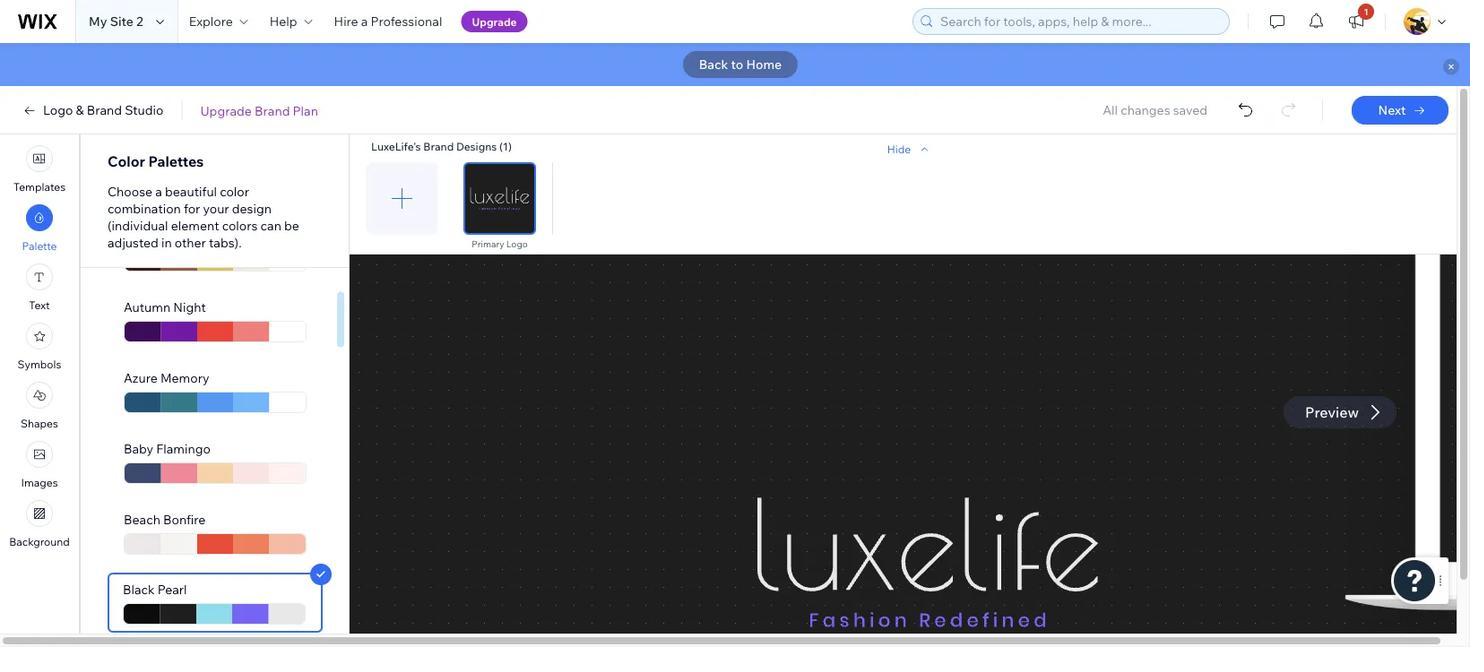 Task type: locate. For each thing, give the bounding box(es) containing it.
1 horizontal spatial brand
[[255, 102, 290, 118]]

preview
[[1305, 403, 1359, 421]]

text
[[29, 299, 50, 312]]

autumn
[[124, 300, 170, 316]]

brand for luxelife's brand designs (1)
[[423, 140, 454, 153]]

in
[[161, 235, 172, 251]]

back to home
[[699, 56, 782, 72]]

for
[[184, 201, 200, 216]]

all
[[1103, 102, 1118, 118]]

a inside hire a professional link
[[361, 13, 368, 29]]

background button
[[9, 500, 70, 549]]

black
[[123, 582, 155, 598]]

a inside 'choose a beautiful color combination for your design (individual element colors can be adjusted in other tabs).'
[[155, 184, 162, 199]]

upgrade for upgrade brand plan
[[200, 102, 252, 118]]

0 vertical spatial upgrade
[[472, 15, 517, 28]]

primary
[[472, 238, 504, 250]]

upgrade
[[472, 15, 517, 28], [200, 102, 252, 118]]

back
[[699, 56, 728, 72]]

logo & brand studio button
[[22, 102, 164, 118]]

professional
[[371, 13, 442, 29]]

back to home alert
[[0, 43, 1470, 86]]

tabs).
[[209, 235, 242, 251]]

beautiful
[[165, 184, 217, 199]]

symbols
[[18, 358, 61, 371]]

(1)
[[499, 140, 512, 153]]

1 horizontal spatial logo
[[506, 238, 528, 250]]

(individual
[[108, 218, 168, 234]]

a for beautiful
[[155, 184, 162, 199]]

help button
[[259, 0, 323, 43]]

Search for tools, apps, help & more... field
[[935, 9, 1224, 34]]

all changes saved
[[1103, 102, 1208, 118]]

logo
[[43, 102, 73, 118], [506, 238, 528, 250]]

menu
[[0, 140, 79, 554]]

preview button
[[1284, 396, 1397, 429]]

hide
[[887, 142, 911, 156]]

hire a professional link
[[323, 0, 453, 43]]

2
[[136, 13, 143, 29]]

0 vertical spatial logo
[[43, 102, 73, 118]]

explore
[[189, 13, 233, 29]]

palette button
[[22, 204, 57, 253]]

brand inside "button"
[[255, 102, 290, 118]]

your
[[203, 201, 229, 216]]

1 vertical spatial a
[[155, 184, 162, 199]]

combination
[[108, 201, 181, 216]]

0 horizontal spatial a
[[155, 184, 162, 199]]

a
[[361, 13, 368, 29], [155, 184, 162, 199]]

upgrade up palettes
[[200, 102, 252, 118]]

other
[[175, 235, 206, 251]]

a right hire
[[361, 13, 368, 29]]

brand right the &
[[87, 102, 122, 118]]

can
[[260, 218, 281, 234]]

choose a beautiful color combination for your design (individual element colors can be adjusted in other tabs).
[[108, 184, 299, 251]]

to
[[731, 56, 743, 72]]

baby flamingo
[[124, 442, 211, 457]]

home
[[746, 56, 782, 72]]

1 horizontal spatial a
[[361, 13, 368, 29]]

be
[[284, 218, 299, 234]]

2 horizontal spatial brand
[[423, 140, 454, 153]]

my
[[89, 13, 107, 29]]

color palettes
[[108, 152, 204, 170]]

upgrade right "professional"
[[472, 15, 517, 28]]

0 vertical spatial a
[[361, 13, 368, 29]]

brand left designs
[[423, 140, 454, 153]]

1 vertical spatial upgrade
[[200, 102, 252, 118]]

brand
[[87, 102, 122, 118], [255, 102, 290, 118], [423, 140, 454, 153]]

logo right primary
[[506, 238, 528, 250]]

0 horizontal spatial brand
[[87, 102, 122, 118]]

logo left the &
[[43, 102, 73, 118]]

upgrade brand plan
[[200, 102, 318, 118]]

a up combination
[[155, 184, 162, 199]]

0 horizontal spatial upgrade
[[200, 102, 252, 118]]

site
[[110, 13, 133, 29]]

upgrade inside "button"
[[200, 102, 252, 118]]

0 horizontal spatial logo
[[43, 102, 73, 118]]

1 button
[[1337, 0, 1376, 43]]

help
[[270, 13, 297, 29]]

bonfire
[[163, 512, 206, 528]]

designs
[[456, 140, 497, 153]]

1 horizontal spatial upgrade
[[472, 15, 517, 28]]

upgrade inside "button"
[[472, 15, 517, 28]]

brand left plan
[[255, 102, 290, 118]]



Task type: vqa. For each thing, say whether or not it's contained in the screenshot.
The Help
yes



Task type: describe. For each thing, give the bounding box(es) containing it.
memory
[[160, 371, 209, 386]]

primary logo
[[472, 238, 528, 250]]

hire
[[334, 13, 358, 29]]

beach
[[124, 512, 160, 528]]

logo & brand studio
[[43, 102, 164, 118]]

azure memory
[[124, 371, 209, 386]]

shapes
[[21, 417, 58, 430]]

pearl
[[158, 582, 187, 598]]

element
[[171, 218, 219, 234]]

upgrade for upgrade
[[472, 15, 517, 28]]

colors
[[222, 218, 258, 234]]

next button
[[1352, 96, 1449, 125]]

hire a professional
[[334, 13, 442, 29]]

back to home button
[[683, 51, 798, 78]]

&
[[76, 102, 84, 118]]

menu containing templates
[[0, 140, 79, 554]]

saved
[[1173, 102, 1208, 118]]

my site 2
[[89, 13, 143, 29]]

baby
[[124, 442, 153, 457]]

studio
[[125, 102, 164, 118]]

upgrade button
[[461, 11, 528, 32]]

templates
[[13, 180, 65, 194]]

1 vertical spatial logo
[[506, 238, 528, 250]]

text button
[[26, 264, 53, 312]]

brand for upgrade brand plan
[[255, 102, 290, 118]]

hide button
[[887, 141, 933, 157]]

flamingo
[[156, 442, 211, 457]]

logo inside button
[[43, 102, 73, 118]]

autumn night
[[124, 300, 206, 316]]

next
[[1378, 102, 1406, 118]]

design
[[232, 201, 272, 216]]

images button
[[21, 441, 58, 489]]

palettes
[[148, 152, 204, 170]]

upgrade brand plan button
[[200, 102, 318, 119]]

symbols button
[[18, 323, 61, 371]]

palette
[[22, 239, 57, 253]]

color
[[220, 184, 249, 199]]

plan
[[293, 102, 318, 118]]

changes
[[1121, 102, 1170, 118]]

templates button
[[13, 145, 65, 194]]

beach bonfire
[[124, 512, 206, 528]]

brand inside button
[[87, 102, 122, 118]]

night
[[173, 300, 206, 316]]

luxelife's brand designs (1)
[[371, 140, 512, 153]]

images
[[21, 476, 58, 489]]

black pearl
[[123, 582, 187, 598]]

luxelife's
[[371, 140, 421, 153]]

a for professional
[[361, 13, 368, 29]]

1
[[1364, 6, 1368, 17]]

choose
[[108, 184, 152, 199]]

color
[[108, 152, 145, 170]]

shapes button
[[21, 382, 58, 430]]

azure
[[124, 371, 158, 386]]

adjusted
[[108, 235, 159, 251]]

background
[[9, 535, 70, 549]]



